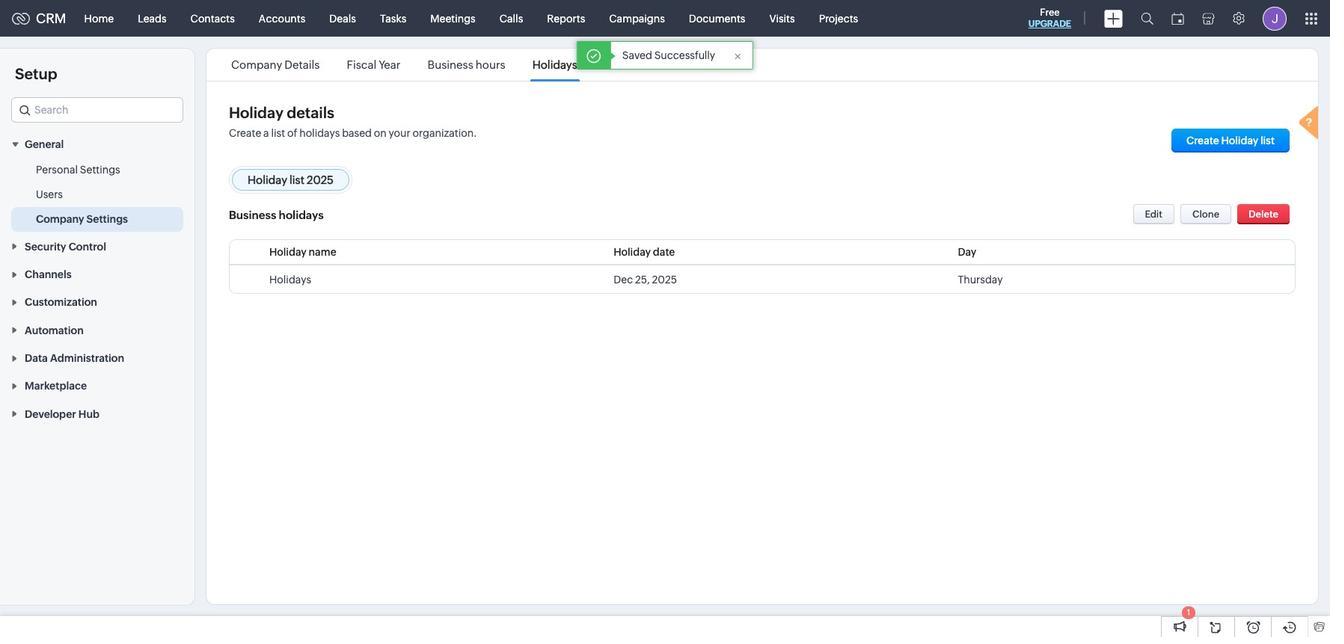 Task type: describe. For each thing, give the bounding box(es) containing it.
holidays link
[[530, 58, 580, 71]]

clone button
[[1181, 204, 1232, 225]]

business for business hours
[[428, 58, 474, 71]]

thursday
[[958, 274, 1003, 286]]

company for company settings
[[36, 214, 84, 226]]

holiday details
[[229, 104, 335, 121]]

fiscal
[[347, 58, 377, 71]]

administration
[[50, 353, 124, 365]]

settings for company settings
[[87, 214, 128, 226]]

marketplace
[[25, 381, 87, 393]]

year
[[379, 58, 401, 71]]

holiday for holiday list 2025
[[248, 174, 287, 186]]

settings for personal settings
[[80, 164, 120, 176]]

create a list of holidays based on your organization. create holiday list
[[229, 127, 1275, 147]]

clone
[[1193, 209, 1220, 220]]

contacts
[[191, 12, 235, 24]]

general region
[[0, 158, 195, 232]]

personal settings link
[[36, 163, 120, 178]]

accounts
[[259, 12, 306, 24]]

marketplace button
[[0, 372, 195, 400]]

fiscal year
[[347, 58, 401, 71]]

0 horizontal spatial list
[[271, 127, 285, 139]]

help image
[[1296, 104, 1326, 145]]

hub
[[78, 408, 100, 420]]

day
[[958, 246, 977, 258]]

holiday date
[[614, 246, 675, 258]]

1 horizontal spatial list
[[290, 174, 305, 186]]

Search text field
[[12, 98, 183, 122]]

calls link
[[488, 0, 535, 36]]

crm link
[[12, 10, 66, 26]]

holiday for holiday date
[[614, 246, 651, 258]]

setup
[[15, 65, 57, 82]]

general button
[[0, 130, 195, 158]]

edit
[[1146, 209, 1163, 220]]

developer hub button
[[0, 400, 195, 428]]

successfully
[[655, 49, 716, 61]]

create menu image
[[1105, 9, 1123, 27]]

fiscal year link
[[345, 58, 403, 71]]

of
[[287, 127, 297, 139]]

currencies
[[605, 58, 662, 71]]

data
[[25, 353, 48, 365]]

calendar image
[[1172, 12, 1185, 24]]

name
[[309, 246, 337, 258]]

users
[[36, 189, 63, 201]]

automation button
[[0, 316, 195, 344]]

tab containing holiday list
[[232, 168, 350, 192]]

1 vertical spatial holidays
[[279, 209, 324, 222]]

meetings link
[[419, 0, 488, 36]]

leads link
[[126, 0, 179, 36]]

holiday inside create a list of holidays based on your organization. create holiday list
[[1222, 135, 1259, 147]]

personal settings
[[36, 164, 120, 176]]

edit button
[[1134, 204, 1175, 225]]

tasks link
[[368, 0, 419, 36]]

free upgrade
[[1029, 7, 1072, 29]]

0 horizontal spatial holidays
[[269, 274, 311, 286]]

dec 25, 2025
[[614, 274, 677, 286]]

25,
[[635, 274, 650, 286]]

2 horizontal spatial list
[[1261, 135, 1275, 147]]

company settings
[[36, 214, 128, 226]]

company details
[[231, 58, 320, 71]]

developer
[[25, 408, 76, 420]]

delete
[[1249, 209, 1279, 220]]

date
[[653, 246, 675, 258]]

0 vertical spatial holidays
[[533, 58, 578, 71]]

business for business holidays
[[229, 209, 276, 222]]

security control button
[[0, 232, 195, 260]]

logo image
[[12, 12, 30, 24]]

security
[[25, 241, 66, 253]]

holiday for holiday details
[[229, 104, 284, 121]]

based
[[342, 127, 372, 139]]

search image
[[1141, 12, 1154, 25]]

free
[[1041, 7, 1060, 18]]

projects link
[[807, 0, 871, 36]]

reports link
[[535, 0, 598, 36]]

organization.
[[413, 127, 477, 139]]

holidays inside create a list of holidays based on your organization. create holiday list
[[300, 127, 340, 139]]

users link
[[36, 187, 63, 202]]

tasks
[[380, 12, 407, 24]]



Task type: locate. For each thing, give the bounding box(es) containing it.
your
[[389, 127, 411, 139]]

on
[[374, 127, 387, 139]]

2025 up business holidays
[[307, 174, 334, 186]]

search element
[[1132, 0, 1163, 37]]

holiday
[[229, 104, 284, 121], [1222, 135, 1259, 147], [248, 174, 287, 186], [269, 246, 307, 258], [614, 246, 651, 258]]

control
[[69, 241, 106, 253]]

data administration button
[[0, 344, 195, 372]]

2025 inside tab
[[307, 174, 334, 186]]

0 vertical spatial settings
[[80, 164, 120, 176]]

1 vertical spatial 2025
[[652, 274, 677, 286]]

channels button
[[0, 260, 195, 288]]

1 vertical spatial holidays
[[269, 274, 311, 286]]

1 vertical spatial company
[[36, 214, 84, 226]]

visits
[[770, 12, 795, 24]]

0 horizontal spatial create
[[229, 127, 261, 139]]

security control
[[25, 241, 106, 253]]

settings up security control dropdown button
[[87, 214, 128, 226]]

holiday up dec at the top of the page
[[614, 246, 651, 258]]

2025
[[307, 174, 334, 186], [652, 274, 677, 286]]

1 horizontal spatial 2025
[[652, 274, 677, 286]]

details
[[287, 104, 335, 121]]

holidays down the 'details'
[[300, 127, 340, 139]]

deals link
[[318, 0, 368, 36]]

0 horizontal spatial company
[[36, 214, 84, 226]]

upgrade
[[1029, 19, 1072, 29]]

business down holiday list 2025
[[229, 209, 276, 222]]

holidays
[[300, 127, 340, 139], [279, 209, 324, 222]]

business hours link
[[425, 58, 508, 71]]

contacts link
[[179, 0, 247, 36]]

holiday name
[[269, 246, 337, 258]]

meetings
[[431, 12, 476, 24]]

documents
[[689, 12, 746, 24]]

list
[[271, 127, 285, 139], [1261, 135, 1275, 147], [290, 174, 305, 186]]

leads
[[138, 12, 167, 24]]

create up clone button
[[1187, 135, 1220, 147]]

customization
[[25, 297, 97, 309]]

saved
[[623, 49, 653, 61]]

delete button
[[1238, 204, 1290, 225]]

profile image
[[1263, 6, 1287, 30]]

profile element
[[1254, 0, 1296, 36]]

holiday for holiday name
[[269, 246, 307, 258]]

2025 right 25,
[[652, 274, 677, 286]]

home
[[84, 12, 114, 24]]

1
[[1188, 609, 1191, 618]]

documents link
[[677, 0, 758, 36]]

company inside company settings link
[[36, 214, 84, 226]]

campaigns
[[609, 12, 665, 24]]

holiday list 2025
[[248, 174, 334, 186]]

1 vertical spatial settings
[[87, 214, 128, 226]]

1 vertical spatial business
[[229, 209, 276, 222]]

business hours
[[428, 58, 506, 71]]

channels
[[25, 269, 72, 281]]

settings inside company settings link
[[87, 214, 128, 226]]

None field
[[11, 97, 183, 123]]

details
[[285, 58, 320, 71]]

customization button
[[0, 288, 195, 316]]

saved successfully
[[623, 49, 716, 61]]

list containing company details
[[218, 49, 675, 81]]

0 vertical spatial company
[[231, 58, 282, 71]]

crm
[[36, 10, 66, 26]]

holidays down holiday list 2025
[[279, 209, 324, 222]]

create left a
[[229, 127, 261, 139]]

holidays down holiday name
[[269, 274, 311, 286]]

0 vertical spatial business
[[428, 58, 474, 71]]

home link
[[72, 0, 126, 36]]

0 vertical spatial holidays
[[300, 127, 340, 139]]

holidays down reports
[[533, 58, 578, 71]]

list left help image
[[1261, 135, 1275, 147]]

developer hub
[[25, 408, 100, 420]]

list right a
[[271, 127, 285, 139]]

0 vertical spatial 2025
[[307, 174, 334, 186]]

deals
[[330, 12, 356, 24]]

company left details
[[231, 58, 282, 71]]

data administration
[[25, 353, 124, 365]]

list
[[218, 49, 675, 81]]

automation
[[25, 325, 84, 337]]

1 horizontal spatial holidays
[[533, 58, 578, 71]]

personal
[[36, 164, 78, 176]]

a
[[264, 127, 269, 139]]

settings down general dropdown button
[[80, 164, 120, 176]]

create holiday list button
[[1172, 129, 1290, 153]]

holiday left name at the left of page
[[269, 246, 307, 258]]

accounts link
[[247, 0, 318, 36]]

list up business holidays
[[290, 174, 305, 186]]

business holidays
[[229, 209, 324, 222]]

dec
[[614, 274, 633, 286]]

1 horizontal spatial business
[[428, 58, 474, 71]]

business left hours
[[428, 58, 474, 71]]

2025 for holiday list 2025
[[307, 174, 334, 186]]

projects
[[819, 12, 859, 24]]

company
[[231, 58, 282, 71], [36, 214, 84, 226]]

calls
[[500, 12, 523, 24]]

visits link
[[758, 0, 807, 36]]

company down the 'users'
[[36, 214, 84, 226]]

currencies link
[[602, 58, 664, 71]]

hours
[[476, 58, 506, 71]]

settings inside personal settings link
[[80, 164, 120, 176]]

company for company details
[[231, 58, 282, 71]]

holiday up business holidays
[[248, 174, 287, 186]]

create menu element
[[1096, 0, 1132, 36]]

2025 for dec 25, 2025
[[652, 274, 677, 286]]

company details link
[[229, 58, 322, 71]]

0 horizontal spatial 2025
[[307, 174, 334, 186]]

tab
[[232, 168, 350, 192]]

company settings link
[[36, 212, 128, 227]]

0 horizontal spatial business
[[229, 209, 276, 222]]

holiday up a
[[229, 104, 284, 121]]

1 horizontal spatial company
[[231, 58, 282, 71]]

1 horizontal spatial create
[[1187, 135, 1220, 147]]

general
[[25, 139, 64, 151]]

business
[[428, 58, 474, 71], [229, 209, 276, 222]]

campaigns link
[[598, 0, 677, 36]]

holiday left help image
[[1222, 135, 1259, 147]]

reports
[[547, 12, 586, 24]]



Task type: vqa. For each thing, say whether or not it's contained in the screenshot.
December
no



